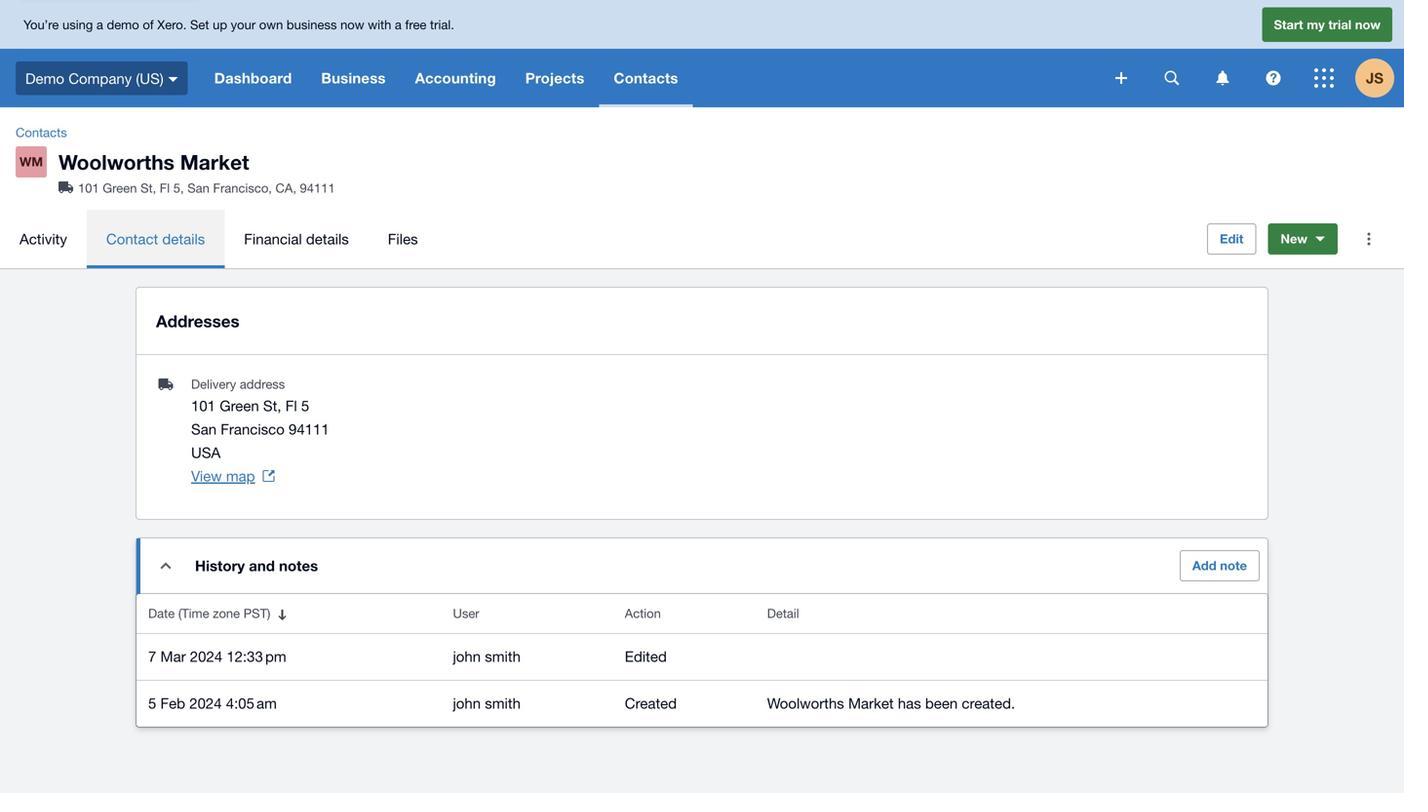 Task type: describe. For each thing, give the bounding box(es) containing it.
market for woolworths market has been created.
[[849, 695, 894, 712]]

created
[[625, 695, 677, 712]]

101 inside "delivery address 101 green st, fl 5 san francisco 94111 usa view map"
[[191, 397, 216, 414]]

john smith for edited
[[453, 648, 521, 665]]

market for woolworths market
[[180, 150, 249, 174]]

actions menu image
[[1350, 220, 1389, 259]]

1 now from the left
[[341, 17, 364, 32]]

john for created
[[453, 695, 481, 712]]

5 inside "delivery address 101 green st, fl 5 san francisco 94111 usa view map"
[[301, 397, 309, 414]]

date
[[148, 606, 175, 621]]

created.
[[962, 695, 1016, 712]]

history and notes
[[195, 557, 318, 575]]

trial.
[[430, 17, 454, 32]]

5,
[[173, 180, 184, 195]]

add note button
[[1180, 550, 1260, 582]]

woolworths for woolworths market has been created.
[[767, 695, 845, 712]]

5 feb 2024 4:05 am
[[148, 695, 277, 712]]

0 vertical spatial 101
[[78, 180, 99, 195]]

financial
[[244, 230, 302, 247]]

files button
[[369, 210, 438, 268]]

st, inside "delivery address 101 green st, fl 5 san francisco 94111 usa view map"
[[263, 397, 281, 414]]

using
[[62, 17, 93, 32]]

details for financial details
[[306, 230, 349, 247]]

been
[[926, 695, 958, 712]]

francisco,
[[213, 180, 272, 195]]

new button
[[1268, 224, 1338, 255]]

start my trial now
[[1274, 17, 1381, 32]]

accounting
[[415, 69, 496, 87]]

addresses
[[156, 311, 240, 331]]

demo
[[107, 17, 139, 32]]

1 a from the left
[[96, 17, 103, 32]]

dashboard link
[[200, 49, 307, 107]]

edited
[[625, 648, 667, 665]]

delivery
[[191, 377, 236, 392]]

(us)
[[136, 70, 164, 87]]

has
[[898, 695, 922, 712]]

0 vertical spatial green
[[103, 180, 137, 195]]

zone
[[213, 606, 240, 621]]

2 now from the left
[[1356, 17, 1381, 32]]

menu containing activity
[[0, 210, 1192, 268]]

0 horizontal spatial fl
[[160, 180, 170, 195]]

edit
[[1220, 231, 1244, 246]]

2024 for feb
[[189, 695, 222, 712]]

feb
[[160, 695, 185, 712]]

12:33 pm
[[227, 648, 286, 665]]

projects
[[526, 69, 585, 87]]

financial details
[[244, 230, 349, 247]]

san inside "delivery address 101 green st, fl 5 san francisco 94111 usa view map"
[[191, 421, 217, 438]]

smith for edited
[[485, 648, 521, 665]]

banner containing dashboard
[[0, 0, 1405, 107]]

edit button
[[1208, 224, 1257, 255]]

accounting button
[[401, 49, 511, 107]]

contacts button
[[599, 49, 693, 107]]

contact details button
[[87, 210, 225, 268]]

set
[[190, 17, 209, 32]]

fl inside "delivery address 101 green st, fl 5 san francisco 94111 usa view map"
[[286, 397, 297, 414]]

svg image inside "demo company (us)" 'popup button'
[[168, 77, 178, 82]]

date (time zone pst) button
[[137, 594, 441, 633]]

company
[[68, 70, 132, 87]]

you're using a demo of xero. set up your own business now with a free trial.
[[23, 17, 454, 32]]

list of history for this document element
[[137, 594, 1268, 727]]

user
[[453, 606, 480, 621]]

94111 inside "delivery address 101 green st, fl 5 san francisco 94111 usa view map"
[[289, 421, 329, 438]]

2024 for mar
[[190, 648, 223, 665]]

activity button
[[0, 210, 87, 268]]

add
[[1193, 558, 1217, 573]]

my
[[1307, 17, 1325, 32]]

own
[[259, 17, 283, 32]]

view map link
[[191, 464, 275, 488]]

usa
[[191, 444, 221, 461]]

start
[[1274, 17, 1304, 32]]

user button
[[441, 594, 613, 633]]

ca,
[[276, 180, 296, 195]]

101 green st, fl 5, san francisco, ca, 94111
[[78, 180, 335, 195]]

up
[[213, 17, 227, 32]]

wm
[[19, 154, 43, 169]]

smith for created
[[485, 695, 521, 712]]

woolworths for woolworths market
[[59, 150, 175, 174]]

john for edited
[[453, 648, 481, 665]]

7
[[148, 648, 156, 665]]

of
[[143, 17, 154, 32]]

business
[[287, 17, 337, 32]]

demo company (us) button
[[0, 49, 200, 107]]

mar
[[160, 648, 186, 665]]

0 vertical spatial 94111
[[300, 180, 335, 195]]

0 vertical spatial san
[[188, 180, 210, 195]]

contact
[[106, 230, 158, 247]]

john smith for created
[[453, 695, 521, 712]]

view
[[191, 467, 222, 484]]

woolworths market has been created.
[[767, 695, 1016, 712]]

with
[[368, 17, 391, 32]]



Task type: vqa. For each thing, say whether or not it's contained in the screenshot.
the or in the the Realized Currency Gains Gains or losses made due to currency exchange rates
no



Task type: locate. For each thing, give the bounding box(es) containing it.
0 vertical spatial 2024
[[190, 648, 223, 665]]

xero.
[[157, 17, 187, 32]]

2 smith from the top
[[485, 695, 521, 712]]

0 vertical spatial market
[[180, 150, 249, 174]]

0 vertical spatial smith
[[485, 648, 521, 665]]

1 vertical spatial 5
[[148, 695, 156, 712]]

demo company (us)
[[25, 70, 164, 87]]

1 horizontal spatial market
[[849, 695, 894, 712]]

2 2024 from the top
[[189, 695, 222, 712]]

5
[[301, 397, 309, 414], [148, 695, 156, 712]]

1 2024 from the top
[[190, 648, 223, 665]]

1 vertical spatial contacts
[[16, 125, 67, 140]]

1 horizontal spatial woolworths
[[767, 695, 845, 712]]

0 horizontal spatial market
[[180, 150, 249, 174]]

contacts up wm
[[16, 125, 67, 140]]

1 horizontal spatial contacts
[[614, 69, 679, 87]]

your
[[231, 17, 256, 32]]

fl
[[160, 180, 170, 195], [286, 397, 297, 414]]

2 details from the left
[[306, 230, 349, 247]]

history
[[195, 557, 245, 575]]

now left with
[[341, 17, 364, 32]]

0 horizontal spatial details
[[162, 230, 205, 247]]

1 horizontal spatial fl
[[286, 397, 297, 414]]

green
[[103, 180, 137, 195], [220, 397, 259, 414]]

delivery address 101 green st, fl 5 san francisco 94111 usa view map
[[191, 377, 329, 484]]

san up the usa
[[191, 421, 217, 438]]

banner
[[0, 0, 1405, 107]]

1 vertical spatial smith
[[485, 695, 521, 712]]

woolworths
[[59, 150, 175, 174], [767, 695, 845, 712]]

details right financial
[[306, 230, 349, 247]]

business
[[321, 69, 386, 87]]

1 horizontal spatial st,
[[263, 397, 281, 414]]

a left free
[[395, 17, 402, 32]]

1 horizontal spatial 101
[[191, 397, 216, 414]]

woolworths down detail
[[767, 695, 845, 712]]

san right 5,
[[188, 180, 210, 195]]

svg image
[[1315, 68, 1334, 88], [1165, 71, 1180, 85], [1217, 71, 1230, 85], [1116, 72, 1128, 84], [168, 77, 178, 82]]

action button
[[613, 594, 756, 633]]

0 vertical spatial contacts
[[614, 69, 679, 87]]

detail button
[[756, 594, 1268, 633]]

94111 right the ca,
[[300, 180, 335, 195]]

detail
[[767, 606, 800, 621]]

0 horizontal spatial 5
[[148, 695, 156, 712]]

woolworths up shipping address image
[[59, 150, 175, 174]]

new
[[1281, 231, 1308, 246]]

1 vertical spatial st,
[[263, 397, 281, 414]]

1 vertical spatial 101
[[191, 397, 216, 414]]

and
[[249, 557, 275, 575]]

dashboard
[[214, 69, 292, 87]]

1 horizontal spatial details
[[306, 230, 349, 247]]

1 john smith from the top
[[453, 648, 521, 665]]

note
[[1221, 558, 1248, 573]]

green down woolworths market
[[103, 180, 137, 195]]

contacts for contacts link
[[16, 125, 67, 140]]

contact details
[[106, 230, 205, 247]]

address
[[240, 377, 285, 392]]

financial details button
[[225, 210, 369, 268]]

contacts link
[[8, 123, 75, 142]]

1 horizontal spatial 5
[[301, 397, 309, 414]]

details for contact details
[[162, 230, 205, 247]]

action
[[625, 606, 661, 621]]

1 smith from the top
[[485, 648, 521, 665]]

2 john smith from the top
[[453, 695, 521, 712]]

green up francisco
[[220, 397, 259, 414]]

0 horizontal spatial now
[[341, 17, 364, 32]]

shipping address image
[[59, 182, 73, 193]]

green inside "delivery address 101 green st, fl 5 san francisco 94111 usa view map"
[[220, 397, 259, 414]]

activity
[[20, 230, 67, 247]]

1 vertical spatial 2024
[[189, 695, 222, 712]]

1 horizontal spatial now
[[1356, 17, 1381, 32]]

94111
[[300, 180, 335, 195], [289, 421, 329, 438]]

js
[[1367, 69, 1384, 87]]

0 vertical spatial john
[[453, 648, 481, 665]]

st,
[[141, 180, 156, 195], [263, 397, 281, 414]]

francisco
[[221, 421, 285, 438]]

0 vertical spatial fl
[[160, 180, 170, 195]]

st, down address
[[263, 397, 281, 414]]

0 vertical spatial st,
[[141, 180, 156, 195]]

free
[[405, 17, 427, 32]]

files
[[388, 230, 418, 247]]

0 horizontal spatial woolworths
[[59, 150, 175, 174]]

1 vertical spatial woolworths
[[767, 695, 845, 712]]

1 vertical spatial john smith
[[453, 695, 521, 712]]

101 right shipping address image
[[78, 180, 99, 195]]

2024 right feb
[[189, 695, 222, 712]]

0 horizontal spatial 101
[[78, 180, 99, 195]]

0 horizontal spatial green
[[103, 180, 137, 195]]

map
[[226, 467, 255, 484]]

projects button
[[511, 49, 599, 107]]

market
[[180, 150, 249, 174], [849, 695, 894, 712]]

1 vertical spatial green
[[220, 397, 259, 414]]

4:05 am
[[226, 695, 277, 712]]

now
[[341, 17, 364, 32], [1356, 17, 1381, 32]]

contacts right projects popup button on the left of the page
[[614, 69, 679, 87]]

1 details from the left
[[162, 230, 205, 247]]

1 horizontal spatial green
[[220, 397, 259, 414]]

add note
[[1193, 558, 1248, 573]]

1 vertical spatial john
[[453, 695, 481, 712]]

contacts inside popup button
[[614, 69, 679, 87]]

0 horizontal spatial a
[[96, 17, 103, 32]]

details down 5,
[[162, 230, 205, 247]]

contacts
[[614, 69, 679, 87], [16, 125, 67, 140]]

you're
[[23, 17, 59, 32]]

7 mar 2024 12:33 pm
[[148, 648, 286, 665]]

1 vertical spatial fl
[[286, 397, 297, 414]]

a
[[96, 17, 103, 32], [395, 17, 402, 32]]

trial
[[1329, 17, 1352, 32]]

0 horizontal spatial contacts
[[16, 125, 67, 140]]

1 vertical spatial 94111
[[289, 421, 329, 438]]

market up 101 green st, fl 5, san francisco, ca, 94111
[[180, 150, 249, 174]]

svg image
[[1267, 71, 1281, 85]]

5 inside list of history for this document element
[[148, 695, 156, 712]]

0 vertical spatial 5
[[301, 397, 309, 414]]

date (time zone pst)
[[148, 606, 271, 621]]

john
[[453, 648, 481, 665], [453, 695, 481, 712]]

toggle image
[[160, 563, 171, 569]]

a right using
[[96, 17, 103, 32]]

2 a from the left
[[395, 17, 402, 32]]

market left has at right
[[849, 695, 894, 712]]

woolworths market
[[59, 150, 249, 174]]

toggle button
[[146, 546, 185, 585]]

2024
[[190, 648, 223, 665], [189, 695, 222, 712]]

now right trial
[[1356, 17, 1381, 32]]

menu
[[0, 210, 1192, 268]]

contacts for contacts popup button
[[614, 69, 679, 87]]

st, down woolworths market
[[141, 180, 156, 195]]

101
[[78, 180, 99, 195], [191, 397, 216, 414]]

notes
[[279, 557, 318, 575]]

demo
[[25, 70, 64, 87]]

business button
[[307, 49, 401, 107]]

0 vertical spatial john smith
[[453, 648, 521, 665]]

0 horizontal spatial st,
[[141, 180, 156, 195]]

1 vertical spatial san
[[191, 421, 217, 438]]

1 vertical spatial market
[[849, 695, 894, 712]]

0 vertical spatial woolworths
[[59, 150, 175, 174]]

2 john from the top
[[453, 695, 481, 712]]

san
[[188, 180, 210, 195], [191, 421, 217, 438]]

94111 right francisco
[[289, 421, 329, 438]]

js button
[[1356, 49, 1405, 107]]

2024 right mar
[[190, 648, 223, 665]]

101 down the delivery
[[191, 397, 216, 414]]

market inside list of history for this document element
[[849, 695, 894, 712]]

woolworths inside list of history for this document element
[[767, 695, 845, 712]]

1 horizontal spatial a
[[395, 17, 402, 32]]

details
[[162, 230, 205, 247], [306, 230, 349, 247]]

pst)
[[244, 606, 271, 621]]

1 john from the top
[[453, 648, 481, 665]]

(time
[[178, 606, 209, 621]]



